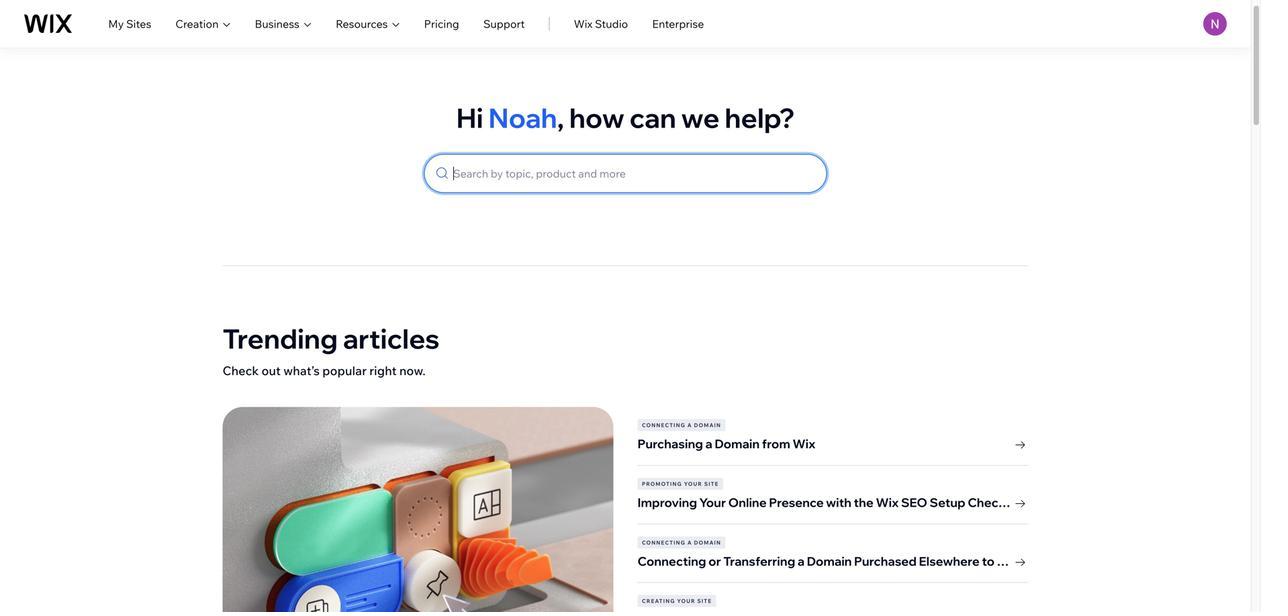 Task type: vqa. For each thing, say whether or not it's contained in the screenshot.
PURCHASED
yes



Task type: describe. For each thing, give the bounding box(es) containing it.
or
[[709, 554, 721, 569]]

support link
[[483, 16, 525, 32]]

resources button
[[336, 16, 400, 32]]

pricing link
[[424, 16, 459, 32]]

creating
[[642, 598, 675, 605]]

a right transferring
[[798, 554, 805, 569]]

noah
[[489, 101, 557, 135]]

3d buttons with pictures of letters and icons, in a variety of colors and textures. image
[[223, 407, 614, 613]]

purchasing
[[638, 437, 703, 452]]

right
[[369, 363, 397, 378]]

business button
[[255, 16, 312, 32]]

my sites
[[108, 17, 151, 31]]

to
[[982, 554, 995, 569]]

can
[[630, 101, 676, 135]]

out
[[262, 363, 281, 378]]

enterprise link
[[652, 16, 704, 32]]

hi
[[456, 101, 483, 135]]

trending
[[223, 322, 338, 356]]

connecting a domain link for wix
[[638, 419, 1029, 432]]

support
[[483, 17, 525, 31]]

your for creating
[[677, 598, 696, 605]]

popular
[[322, 363, 367, 378]]

promoting
[[642, 481, 682, 488]]

checklist
[[968, 495, 1023, 510]]

domain for or
[[694, 540, 721, 546]]

check
[[223, 363, 259, 378]]

connecting for connecting
[[642, 540, 686, 546]]

your inside connecting or transferring a domain purchased elsewhere to your wix account link
[[997, 554, 1024, 569]]

articles
[[343, 322, 440, 356]]

resources
[[336, 17, 388, 31]]

,
[[557, 101, 564, 135]]

purchasing a domain from wix
[[638, 437, 816, 452]]

account
[[1051, 554, 1100, 569]]

promoting your site
[[642, 481, 719, 488]]

with
[[826, 495, 852, 510]]

connecting for purchasing
[[642, 422, 686, 429]]

connecting or transferring a domain purchased elsewhere to your wix account link
[[638, 549, 1100, 570]]

creating your site link
[[638, 596, 1029, 608]]

help?
[[725, 101, 795, 135]]

my sites link
[[108, 16, 151, 32]]

a down improving at the right bottom of the page
[[688, 540, 692, 546]]

your for promoting
[[684, 481, 703, 488]]

connecting a domain link for domain
[[638, 537, 1029, 549]]

studio
[[595, 17, 628, 31]]

a up purchasing
[[688, 422, 692, 429]]



Task type: locate. For each thing, give the bounding box(es) containing it.
now.
[[399, 363, 426, 378]]

my
[[108, 17, 124, 31]]

connecting a domain for purchasing
[[642, 422, 721, 429]]

connecting a domain
[[642, 422, 721, 429], [642, 540, 721, 546]]

1 connecting a domain link from the top
[[638, 419, 1029, 432]]

domain inside 'link'
[[715, 437, 760, 452]]

1 horizontal spatial domain
[[807, 554, 852, 569]]

wix inside 'link'
[[793, 437, 816, 452]]

what's
[[284, 363, 320, 378]]

wix left studio
[[574, 17, 593, 31]]

2 connecting a domain link from the top
[[638, 537, 1029, 549]]

the
[[854, 495, 874, 510]]

site
[[704, 481, 719, 488], [697, 598, 712, 605]]

1 connecting a domain from the top
[[642, 422, 721, 429]]

site down or
[[697, 598, 712, 605]]

presence
[[769, 495, 824, 510]]

0 vertical spatial connecting a domain
[[642, 422, 721, 429]]

how
[[569, 101, 625, 135]]

connecting a domain up or
[[642, 540, 721, 546]]

site for creating your site
[[697, 598, 712, 605]]

connecting a domain for connecting
[[642, 540, 721, 546]]

domain up or
[[694, 540, 721, 546]]

1 vertical spatial domain
[[694, 540, 721, 546]]

check out what's popular right now.
[[223, 363, 426, 378]]

domain
[[715, 437, 760, 452], [807, 554, 852, 569]]

1 vertical spatial your
[[997, 554, 1024, 569]]

wix right the the on the right of page
[[876, 495, 899, 510]]

2 connecting a domain from the top
[[642, 540, 721, 546]]

wix
[[574, 17, 593, 31], [793, 437, 816, 452], [876, 495, 899, 510], [1026, 554, 1049, 569]]

purchased
[[854, 554, 917, 569]]

we
[[682, 101, 720, 135]]

site for promoting your site
[[704, 481, 719, 488]]

your right to
[[997, 554, 1024, 569]]

your left online
[[700, 495, 726, 510]]

creation button
[[176, 16, 231, 32]]

sites
[[126, 17, 151, 31]]

your
[[684, 481, 703, 488], [677, 598, 696, 605]]

domain
[[694, 422, 721, 429], [694, 540, 721, 546]]

site down purchasing a domain from wix
[[704, 481, 719, 488]]

a
[[688, 422, 692, 429], [706, 437, 713, 452], [688, 540, 692, 546], [798, 554, 805, 569]]

transferring
[[724, 554, 795, 569]]

1 domain from the top
[[694, 422, 721, 429]]

online
[[728, 495, 767, 510]]

wix studio link
[[574, 16, 628, 32]]

0 vertical spatial connecting
[[642, 422, 686, 429]]

your right promoting
[[684, 481, 703, 488]]

creation
[[176, 17, 219, 31]]

wix studio
[[574, 17, 628, 31]]

seo
[[901, 495, 928, 510]]

domain up creating your site link
[[807, 554, 852, 569]]

0 vertical spatial your
[[700, 495, 726, 510]]

domain for a
[[694, 422, 721, 429]]

from
[[762, 437, 790, 452]]

0 vertical spatial connecting a domain link
[[638, 419, 1029, 432]]

connecting or transferring a domain purchased elsewhere to your wix account
[[638, 554, 1100, 569]]

connecting up creating your site
[[638, 554, 706, 569]]

a right purchasing
[[706, 437, 713, 452]]

enterprise
[[652, 17, 704, 31]]

pricing
[[424, 17, 459, 31]]

a inside 'link'
[[706, 437, 713, 452]]

1 vertical spatial connecting a domain
[[642, 540, 721, 546]]

trending articles
[[223, 322, 440, 356]]

improving your online presence with the wix seo setup checklist link
[[638, 490, 1029, 512]]

0 vertical spatial domain
[[715, 437, 760, 452]]

2 vertical spatial connecting
[[638, 554, 706, 569]]

business
[[255, 17, 300, 31]]

1 vertical spatial connecting
[[642, 540, 686, 546]]

connecting a domain link up promoting your site link
[[638, 419, 1029, 432]]

1 horizontal spatial your
[[997, 554, 1024, 569]]

connecting a domain link down improving your online presence with the wix seo setup checklist
[[638, 537, 1029, 549]]

hi noah , how can we help?
[[456, 101, 795, 135]]

promoting your site link
[[638, 478, 1029, 490]]

improving your online presence with the wix seo setup checklist
[[638, 495, 1023, 510]]

Search by topic, product and more field
[[451, 155, 817, 192]]

profile image image
[[1204, 12, 1227, 36]]

wix right from on the bottom right
[[793, 437, 816, 452]]

improving
[[638, 495, 697, 510]]

1 vertical spatial site
[[697, 598, 712, 605]]

1 vertical spatial your
[[677, 598, 696, 605]]

your
[[700, 495, 726, 510], [997, 554, 1024, 569]]

your inside improving your online presence with the wix seo setup checklist link
[[700, 495, 726, 510]]

0 vertical spatial domain
[[694, 422, 721, 429]]

your right creating
[[677, 598, 696, 605]]

purchasing a domain from wix link
[[638, 432, 1029, 453]]

creating your site
[[642, 598, 712, 605]]

connecting down improving at the right bottom of the page
[[642, 540, 686, 546]]

connecting
[[642, 422, 686, 429], [642, 540, 686, 546], [638, 554, 706, 569]]

1 vertical spatial domain
[[807, 554, 852, 569]]

connecting a domain link
[[638, 419, 1029, 432], [638, 537, 1029, 549]]

2 domain from the top
[[694, 540, 721, 546]]

setup
[[930, 495, 966, 510]]

domain up purchasing a domain from wix
[[694, 422, 721, 429]]

domain left from on the bottom right
[[715, 437, 760, 452]]

1 vertical spatial connecting a domain link
[[638, 537, 1029, 549]]

elsewhere
[[919, 554, 980, 569]]

connecting up purchasing
[[642, 422, 686, 429]]

0 vertical spatial site
[[704, 481, 719, 488]]

wix left account
[[1026, 554, 1049, 569]]

0 vertical spatial your
[[684, 481, 703, 488]]

0 horizontal spatial domain
[[715, 437, 760, 452]]

0 horizontal spatial your
[[700, 495, 726, 510]]

connecting a domain up purchasing
[[642, 422, 721, 429]]



